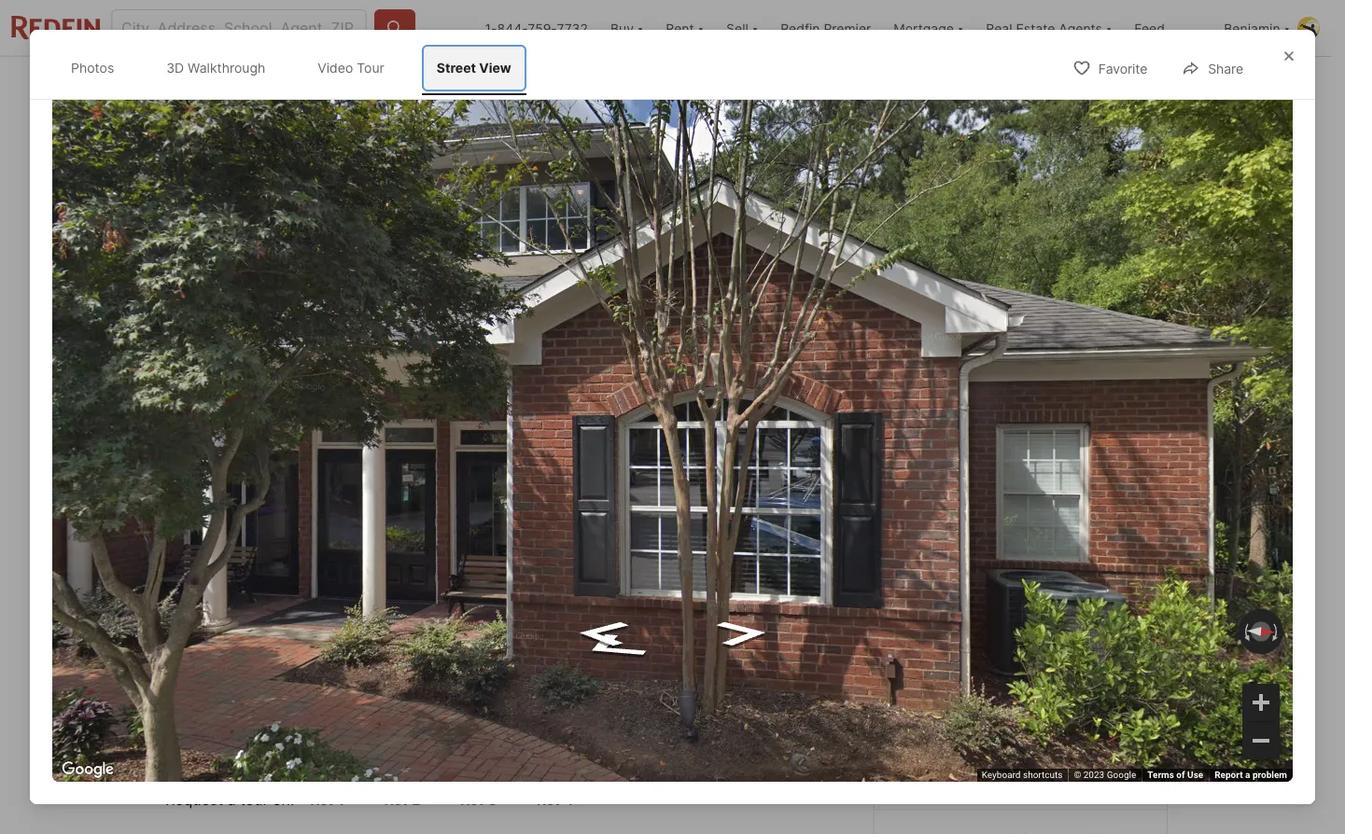 Task type: locate. For each thing, give the bounding box(es) containing it.
street view inside button
[[492, 484, 566, 500]]

request down contact gables montclair
[[968, 643, 1028, 662]]

(404) 585-3708 button
[[897, 742, 1144, 787]]

0 vertical spatial 3d
[[166, 60, 184, 76]]

0 horizontal spatial montclair
[[220, 554, 289, 573]]

3
[[364, 591, 378, 617], [488, 793, 497, 808]]

share down feed
[[1115, 74, 1150, 90]]

1 horizontal spatial request
[[968, 643, 1028, 662]]

2 tab from the left
[[672, 61, 762, 105]]

view inside button
[[534, 484, 566, 500]]

terms
[[1147, 770, 1174, 780]]

30033
[[495, 554, 542, 573]]

gables up $1,566+
[[165, 554, 216, 573]]

0 vertical spatial more
[[605, 680, 632, 694]]

nov left 4
[[537, 793, 562, 808]]

&
[[258, 130, 265, 144]]

1- up baths
[[423, 591, 444, 617]]

request
[[968, 643, 1028, 662], [165, 791, 223, 809]]

1 , from the left
[[398, 554, 403, 573]]

1 horizontal spatial montclair
[[1043, 582, 1130, 605]]

tour
[[357, 60, 384, 76]]

tour inside button
[[1043, 643, 1073, 662]]

3 inside '1-3 beds'
[[364, 591, 378, 617]]

1 vertical spatial street
[[492, 484, 531, 500]]

deal
[[188, 130, 217, 144]]

1 vertical spatial video
[[390, 484, 427, 500]]

7732
[[557, 20, 588, 36]]

walkthrough up 100
[[243, 484, 325, 500]]

video tour tab
[[303, 45, 399, 91]]

1 vertical spatial street view
[[492, 484, 566, 500]]

tour
[[1043, 643, 1073, 662], [240, 791, 268, 809]]

0 vertical spatial montclair
[[220, 554, 289, 573]]

0 horizontal spatial ,
[[398, 554, 403, 573]]

google
[[1107, 770, 1136, 780]]

0 horizontal spatial view
[[479, 60, 511, 76]]

1- inside '1-3 beds'
[[343, 591, 364, 617]]

3d walkthrough inside tab
[[166, 60, 265, 76]]

video
[[318, 60, 353, 76], [390, 484, 427, 500]]

contact
[[897, 582, 971, 605]]

video inside tab
[[318, 60, 353, 76]]

more dates button
[[605, 789, 693, 810]]

immediate
[[370, 751, 444, 770]]

ladson
[[326, 554, 378, 573]]

nov down vacant
[[460, 793, 485, 808]]

1 vertical spatial gables
[[975, 582, 1038, 605]]

0 vertical spatial street
[[437, 60, 476, 76]]

0 horizontal spatial favorite button
[[858, 62, 965, 100]]

favorite button for street view
[[1056, 49, 1163, 87]]

a inside dialog
[[1245, 770, 1250, 780]]

1 vertical spatial tour
[[240, 791, 268, 809]]

585-
[[1020, 755, 1055, 774]]

4
[[564, 793, 573, 808]]

tab list
[[52, 41, 545, 95], [165, 57, 777, 105]]

1 vertical spatial walkthrough
[[243, 484, 325, 500]]

favorite
[[1098, 61, 1148, 77], [900, 74, 949, 90]]

request down $1000
[[165, 791, 223, 809]]

problem
[[1253, 770, 1287, 780]]

apartment
[[500, 751, 573, 770]]

a up the message
[[1031, 643, 1040, 662]]

video for video
[[390, 484, 427, 500]]

2 vertical spatial 3d
[[222, 484, 240, 500]]

City, Address, School, Agent, ZIP search field
[[111, 9, 367, 47]]

montclair up /mo
[[220, 554, 289, 573]]

• right 2
[[436, 791, 445, 809]]

1 horizontal spatial ,
[[461, 554, 465, 573]]

0 horizontal spatial video
[[318, 60, 353, 76]]

3d inside "3d walkthrough" button
[[222, 484, 240, 500]]

3 up beds
[[364, 591, 378, 617]]

0 vertical spatial 3
[[364, 591, 378, 617]]

tour
[[306, 130, 337, 144]]

0 horizontal spatial favorite
[[900, 74, 949, 90]]

street view inside tab
[[437, 60, 511, 76]]

tour left on:
[[240, 791, 268, 809]]

0 horizontal spatial share
[[1115, 74, 1150, 90]]

3d walkthrough button
[[180, 474, 340, 512]]

1 horizontal spatial view
[[534, 484, 566, 500]]

20 photos button
[[1029, 474, 1151, 512]]

nov for nov 2
[[384, 793, 409, 808]]

nov inside 'button'
[[310, 793, 335, 808]]

1 vertical spatial 3d walkthrough
[[222, 484, 325, 500]]

more for more
[[605, 680, 632, 694]]

993-2,225 sq ft
[[522, 591, 636, 638]]

floor plans tab
[[391, 61, 500, 105]]

tour up the message
[[1043, 643, 1073, 662]]

0 horizontal spatial tour
[[240, 791, 268, 809]]

a right send
[[1002, 703, 1011, 722]]

1 horizontal spatial tour
[[1043, 643, 1073, 662]]

a inside request a tour button
[[1031, 643, 1040, 662]]

0 vertical spatial view
[[479, 60, 511, 76]]

tab list inside dialog
[[52, 41, 545, 95]]

(404) 585-3708
[[974, 755, 1094, 774]]

2 horizontal spatial 1-
[[485, 20, 497, 36]]

overview tab
[[288, 61, 391, 105]]

3d walkthrough up 100
[[222, 484, 325, 500]]

1 vertical spatial view
[[534, 484, 566, 500]]

1 vertical spatial request
[[165, 791, 223, 809]]

tab list containing photos
[[52, 41, 545, 95]]

search
[[223, 75, 268, 91]]

1 vertical spatial 3
[[488, 793, 497, 808]]

1- inside 1-3.5 baths
[[423, 591, 444, 617]]

0 vertical spatial street view
[[437, 60, 511, 76]]

nov left 2
[[384, 793, 409, 808]]

2023
[[1084, 770, 1105, 780]]

video left tour
[[318, 60, 353, 76]]

view inside tab
[[479, 60, 511, 76]]

• for nov 2
[[436, 791, 445, 809]]

dates
[[649, 792, 684, 807]]

0 horizontal spatial gables
[[165, 554, 216, 573]]

a down $1000
[[227, 791, 236, 809]]

1 vertical spatial 3d
[[240, 130, 255, 144]]

a right report
[[1245, 770, 1250, 780]]

a for report a problem
[[1245, 770, 1250, 780]]

• right 1
[[360, 791, 369, 809]]

0 horizontal spatial 3
[[364, 591, 378, 617]]

1 vertical spatial more
[[613, 792, 646, 807]]

send
[[962, 703, 999, 722]]

3d walkthrough inside button
[[222, 484, 325, 500]]

4 nov from the left
[[537, 793, 562, 808]]

walkthrough inside button
[[243, 484, 325, 500]]

garbage
[[486, 680, 531, 694]]

, left ga
[[461, 554, 465, 573]]

fees tab
[[500, 61, 570, 105]]

favorite button inside dialog
[[1056, 49, 1163, 87]]

video up ct
[[390, 484, 427, 500]]

keyboard
[[982, 770, 1021, 780]]

2 nov from the left
[[384, 793, 409, 808]]

more left the dates in the bottom of the page
[[613, 792, 646, 807]]

view up the 30033
[[534, 484, 566, 500]]

3 down vacant
[[488, 793, 497, 808]]

1 horizontal spatial favorite
[[1098, 61, 1148, 77]]

1 horizontal spatial 1-
[[423, 591, 444, 617]]

photos tab
[[56, 45, 129, 91]]

100
[[297, 554, 322, 573]]

favorite button down feed
[[1056, 49, 1163, 87]]

a
[[1031, 643, 1040, 662], [1002, 703, 1011, 722], [1245, 770, 1250, 780], [227, 791, 236, 809]]

request for request a tour on:
[[165, 791, 223, 809]]

nov
[[310, 793, 335, 808], [384, 793, 409, 808], [460, 793, 485, 808], [537, 793, 562, 808]]

view left fees
[[479, 60, 511, 76]]

1 horizontal spatial favorite button
[[1056, 49, 1163, 87]]

3 inside button
[[488, 793, 497, 808]]

montclair up 'request a tour'
[[1043, 582, 1130, 605]]

card
[[289, 751, 323, 770]]

more inside more dates button
[[613, 792, 646, 807]]

3 • from the left
[[513, 791, 521, 809]]

more
[[605, 680, 632, 694], [613, 792, 646, 807]]

gables montclair 100 ladson ct , decatur , ga 30033
[[165, 554, 542, 573]]

share button
[[1166, 49, 1259, 87], [1073, 62, 1166, 100]]

request inside button
[[968, 643, 1028, 662]]

favorite button for fees
[[858, 62, 965, 100]]

a inside send a message button
[[1002, 703, 1011, 722]]

deal
[[210, 729, 243, 748]]

tab
[[570, 61, 672, 105], [672, 61, 762, 105]]

a for request a tour
[[1031, 643, 1040, 662]]

nov left 1
[[310, 793, 335, 808]]

street view
[[437, 60, 511, 76], [492, 484, 566, 500]]

0 horizontal spatial 1-
[[343, 591, 364, 617]]

0 vertical spatial tour
[[1043, 643, 1073, 662]]

premier
[[824, 20, 871, 36]]

© 2023 google
[[1074, 770, 1136, 780]]

tab list for favorite button for fees
[[165, 57, 777, 105]]

use
[[1187, 770, 1203, 780]]

1 horizontal spatial video
[[390, 484, 427, 500]]

3 nov from the left
[[460, 793, 485, 808]]

3d walkthrough down city, address, school, agent, zip 'search field'
[[166, 60, 265, 76]]

dialog
[[30, 30, 1315, 805]]

nov 3 button
[[452, 790, 505, 811]]

0 horizontal spatial request
[[165, 791, 223, 809]]

walkthrough
[[188, 60, 265, 76], [243, 484, 325, 500]]

gables up request a tour button
[[975, 582, 1038, 605]]

more right disposal
[[605, 680, 632, 694]]

image image
[[165, 109, 866, 526], [874, 109, 1166, 314], [874, 322, 1166, 526]]

share down the feed button
[[1208, 61, 1243, 77]]

• right nov 3
[[513, 791, 521, 809]]

4 • from the left
[[589, 791, 598, 809]]

0 vertical spatial walkthrough
[[188, 60, 265, 76]]

walkthrough down city, address, school, agent, zip 'search field'
[[188, 60, 265, 76]]

1- up beds
[[343, 591, 364, 617]]

3 for 1-
[[364, 591, 378, 617]]

•
[[360, 791, 369, 809], [436, 791, 445, 809], [513, 791, 521, 809], [589, 791, 598, 809]]

favorite button down premier
[[858, 62, 965, 100]]

• for nov 1
[[360, 791, 369, 809]]

tab list containing search
[[165, 57, 777, 105]]

2 • from the left
[[436, 791, 445, 809]]

submit search image
[[386, 19, 404, 37]]

1 • from the left
[[360, 791, 369, 809]]

3d inside 3d walkthrough tab
[[166, 60, 184, 76]]

street
[[437, 60, 476, 76], [492, 484, 531, 500]]

©
[[1074, 770, 1081, 780]]

1 horizontal spatial 3
[[488, 793, 497, 808]]

0 horizontal spatial street
[[437, 60, 476, 76]]

0 vertical spatial 3d walkthrough
[[166, 60, 265, 76]]

20
[[1071, 484, 1088, 500]]

0 vertical spatial video
[[318, 60, 353, 76]]

more for more dates
[[613, 792, 646, 807]]

0 vertical spatial request
[[968, 643, 1028, 662]]

request a tour
[[968, 643, 1073, 662]]

1 vertical spatial montclair
[[1043, 582, 1130, 605]]

1- for 3.5
[[423, 591, 444, 617]]

nov 3
[[460, 793, 497, 808]]

video inside button
[[390, 484, 427, 500]]

1-3.5 baths
[[423, 591, 478, 638]]

dishwasher
[[311, 680, 373, 694]]

a for send a message
[[1002, 703, 1011, 722]]

ga
[[470, 554, 491, 573]]

1 horizontal spatial street
[[492, 484, 531, 500]]

video for video tour
[[318, 60, 353, 76]]

• right 4
[[589, 791, 598, 809]]

, left "decatur"
[[398, 554, 403, 573]]

3d walkthrough
[[166, 60, 265, 76], [222, 484, 325, 500]]

friendly
[[197, 680, 239, 694]]

walkthrough inside tab
[[188, 60, 265, 76]]

1 horizontal spatial share
[[1208, 61, 1243, 77]]

keyboard shortcuts button
[[982, 769, 1063, 782]]

redfin premier button
[[769, 0, 882, 56]]

feed
[[1134, 20, 1165, 36]]

1 nov from the left
[[310, 793, 335, 808]]

1- up street view tab
[[485, 20, 497, 36]]

favorite button
[[1056, 49, 1163, 87], [858, 62, 965, 100]]



Task type: describe. For each thing, give the bounding box(es) containing it.
user photo image
[[1298, 17, 1320, 39]]

report
[[1215, 770, 1243, 780]]

video button
[[348, 474, 443, 512]]

for
[[327, 751, 346, 770]]

w/d
[[399, 680, 422, 694]]

decatur
[[406, 554, 461, 573]]

2 , from the left
[[461, 554, 465, 573]]

search link
[[186, 72, 268, 94]]

redfin premier
[[781, 20, 871, 36]]

1 tab from the left
[[570, 61, 672, 105]]

they're
[[727, 751, 775, 770]]

request a tour button
[[897, 630, 1144, 675]]

garbage disposal
[[486, 680, 579, 694]]

request a tour on:
[[165, 791, 294, 809]]

nov for nov 3
[[460, 793, 485, 808]]

1- for 3
[[343, 591, 364, 617]]

street view tab
[[422, 45, 526, 91]]

on:
[[273, 791, 294, 809]]

nov for nov 4
[[537, 793, 562, 808]]

1-844-759-7732
[[485, 20, 588, 36]]

beds
[[343, 619, 379, 638]]

terms of use link
[[1147, 770, 1203, 780]]

unit
[[438, 680, 459, 694]]

tab list for favorite button in the dialog
[[52, 41, 545, 95]]

3d & video tour
[[240, 130, 337, 144]]

a/c
[[266, 680, 285, 694]]

share inside button
[[1208, 61, 1243, 77]]

a for request a tour on:
[[227, 791, 236, 809]]

fees
[[520, 75, 549, 91]]

993-
[[522, 591, 575, 617]]

844-
[[497, 20, 528, 36]]

nov 4
[[537, 793, 573, 808]]

2
[[412, 793, 420, 808]]

• for nov 4
[[589, 791, 598, 809]]

shortcuts
[[1023, 770, 1063, 780]]

video tour
[[318, 60, 384, 76]]

1-844-759-7732 link
[[485, 20, 588, 36]]

disposal
[[534, 680, 579, 694]]

vacant
[[448, 751, 495, 770]]

ft
[[545, 619, 559, 638]]

share button inside dialog
[[1166, 49, 1259, 87]]

keyboard shortcuts
[[982, 770, 1063, 780]]

2,225
[[575, 591, 636, 617]]

plans
[[446, 75, 479, 91]]

dialog containing photos
[[30, 30, 1315, 805]]

tour for request a tour on:
[[240, 791, 268, 809]]

nov for nov 1
[[310, 793, 335, 808]]

0 vertical spatial gables
[[165, 554, 216, 573]]

gone!
[[779, 751, 819, 770]]

(404)
[[974, 755, 1016, 774]]

/mo
[[257, 591, 298, 617]]

3d for deal
[[240, 130, 255, 144]]

759-
[[528, 20, 557, 36]]

request for request a tour
[[968, 643, 1028, 662]]

map entry image
[[751, 550, 844, 643]]

$1,566+
[[165, 591, 252, 617]]

1
[[338, 793, 344, 808]]

street view button
[[450, 474, 582, 512]]

tour for request a tour
[[1043, 643, 1073, 662]]

3 for nov
[[488, 793, 497, 808]]

1- for 844-
[[485, 20, 497, 36]]

nov 1 button
[[302, 790, 353, 811]]

nov 4 button
[[528, 790, 582, 811]]

street inside tab
[[437, 60, 476, 76]]

homes!
[[577, 751, 629, 770]]

floor plans
[[411, 75, 479, 91]]

w/d in unit
[[399, 680, 459, 694]]

send a message button
[[897, 690, 1144, 735]]

gift
[[259, 751, 285, 770]]

in
[[425, 680, 435, 694]]

sq
[[522, 619, 541, 638]]

photos
[[71, 60, 114, 76]]

all
[[351, 751, 366, 770]]

feed button
[[1123, 0, 1213, 56]]

3.5
[[444, 591, 478, 617]]

baths
[[423, 619, 464, 638]]

street inside button
[[492, 484, 531, 500]]

• for nov 3
[[513, 791, 521, 809]]

google image
[[57, 758, 119, 782]]

report a problem link
[[1215, 770, 1287, 780]]

1 horizontal spatial gables
[[975, 582, 1038, 605]]

send a message
[[962, 703, 1080, 722]]

pet
[[176, 680, 194, 694]]

$1000
[[210, 751, 255, 770]]

favorite inside dialog
[[1098, 61, 1148, 77]]

message
[[1014, 703, 1080, 722]]

before
[[676, 751, 722, 770]]

nov 1
[[310, 793, 344, 808]]

report a problem
[[1215, 770, 1287, 780]]

video
[[268, 130, 303, 144]]

hurry
[[633, 751, 672, 770]]

overview
[[309, 75, 370, 91]]

terms of use
[[1147, 770, 1203, 780]]

3d for photos
[[166, 60, 184, 76]]

20 photos
[[1071, 484, 1135, 500]]

photos
[[1091, 484, 1135, 500]]

nov 2
[[384, 793, 420, 808]]

nov 2 button
[[376, 790, 429, 811]]

more dates
[[613, 792, 684, 807]]

$1,566+ /mo price
[[165, 591, 298, 638]]

3d walkthrough tab
[[151, 45, 280, 91]]

3708
[[1055, 755, 1094, 774]]

1-3 beds
[[343, 591, 379, 638]]



Task type: vqa. For each thing, say whether or not it's contained in the screenshot.
New to the left
no



